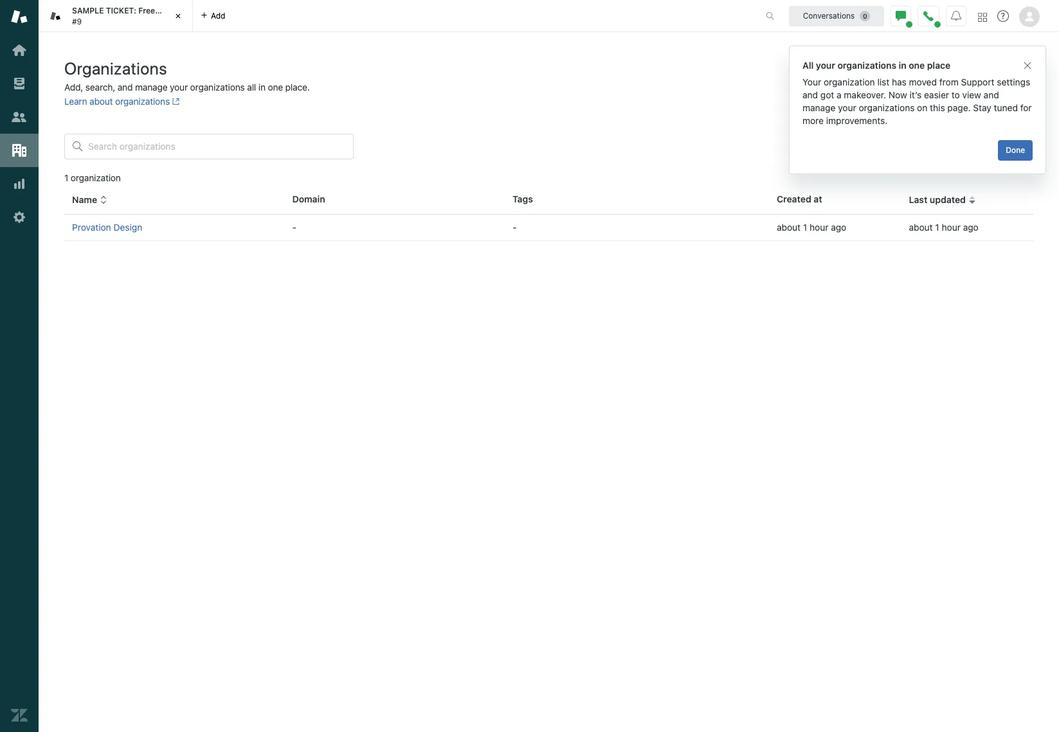 Task type: vqa. For each thing, say whether or not it's contained in the screenshot.
the 'for'
yes



Task type: locate. For each thing, give the bounding box(es) containing it.
0 horizontal spatial and
[[118, 82, 133, 93]]

1 horizontal spatial organization
[[824, 77, 875, 87]]

on
[[917, 102, 928, 113]]

1 horizontal spatial about 1 hour ago
[[909, 222, 979, 233]]

-
[[292, 222, 296, 233], [513, 222, 517, 233]]

your inside organizations add, search, and manage your organizations all in one place.
[[170, 82, 188, 93]]

and
[[118, 82, 133, 93], [803, 89, 818, 100], [984, 89, 999, 100]]

0 vertical spatial in
[[899, 60, 907, 71]]

1 vertical spatial one
[[268, 82, 283, 93]]

one inside all your organizations in one place your organization list has moved from support settings and got a makeover. now it's easier to view and manage your organizations on this page. stay tuned for more improvements.
[[909, 60, 925, 71]]

0 vertical spatial one
[[909, 60, 925, 71]]

0 horizontal spatial in
[[258, 82, 266, 93]]

0 horizontal spatial your
[[170, 82, 188, 93]]

0 horizontal spatial manage
[[135, 82, 168, 93]]

0 horizontal spatial -
[[292, 222, 296, 233]]

2 - from the left
[[513, 222, 517, 233]]

2 horizontal spatial your
[[838, 102, 856, 113]]

your up (opens in a new tab) image
[[170, 82, 188, 93]]

more
[[803, 115, 824, 126]]

1 horizontal spatial one
[[909, 60, 925, 71]]

one up moved
[[909, 60, 925, 71]]

provation design link
[[72, 222, 142, 233]]

manage
[[135, 82, 168, 93], [803, 102, 836, 113]]

about 1 hour ago
[[777, 222, 846, 233], [909, 222, 979, 233]]

name
[[72, 194, 97, 205]]

1 horizontal spatial in
[[899, 60, 907, 71]]

in inside organizations add, search, and manage your organizations all in one place.
[[258, 82, 266, 93]]

last
[[909, 194, 928, 205]]

2 vertical spatial your
[[838, 102, 856, 113]]

manage up learn about organizations 'link'
[[135, 82, 168, 93]]

improvements.
[[826, 115, 888, 126]]

ticket:
[[106, 6, 136, 15]]

#9
[[72, 16, 82, 26]]

tab
[[39, 0, 193, 32]]

one left the place.
[[268, 82, 283, 93]]

1 horizontal spatial and
[[803, 89, 818, 100]]

organizations add, search, and manage your organizations all in one place.
[[64, 59, 310, 93]]

stay
[[973, 102, 992, 113]]

manage inside organizations add, search, and manage your organizations all in one place.
[[135, 82, 168, 93]]

0 horizontal spatial about
[[89, 96, 113, 107]]

and down your
[[803, 89, 818, 100]]

customers image
[[11, 109, 28, 125]]

and up learn about organizations 'link'
[[118, 82, 133, 93]]

your down a
[[838, 102, 856, 113]]

1 horizontal spatial -
[[513, 222, 517, 233]]

ago
[[831, 222, 846, 233], [963, 222, 979, 233]]

close image
[[172, 10, 185, 23]]

zendesk support image
[[11, 8, 28, 25]]

1 ago from the left
[[831, 222, 846, 233]]

all your organizations in one place dialog
[[789, 46, 1046, 174]]

1 horizontal spatial hour
[[942, 222, 961, 233]]

for
[[1020, 102, 1032, 113]]

and up stay
[[984, 89, 999, 100]]

0 horizontal spatial about 1 hour ago
[[777, 222, 846, 233]]

2 horizontal spatial about
[[909, 222, 933, 233]]

organization
[[978, 68, 1030, 78], [824, 77, 875, 87], [71, 172, 121, 183]]

all
[[803, 60, 814, 71]]

in right the all
[[258, 82, 266, 93]]

0 horizontal spatial organization
[[71, 172, 121, 183]]

has
[[892, 77, 907, 87]]

0 horizontal spatial hour
[[810, 222, 829, 233]]

provation
[[72, 222, 111, 233]]

zendesk image
[[11, 707, 28, 724]]

2 horizontal spatial 1
[[935, 222, 939, 233]]

your right all
[[816, 60, 835, 71]]

1 horizontal spatial manage
[[803, 102, 836, 113]]

0 horizontal spatial ago
[[831, 222, 846, 233]]

done button
[[998, 140, 1033, 161]]

organizations inside organizations add, search, and manage your organizations all in one place.
[[190, 82, 245, 93]]

in
[[899, 60, 907, 71], [258, 82, 266, 93]]

organizations down organizations
[[115, 96, 170, 107]]

from
[[939, 77, 959, 87]]

in up has at right
[[899, 60, 907, 71]]

1 horizontal spatial your
[[816, 60, 835, 71]]

last updated button
[[909, 194, 976, 206]]

1 hour from the left
[[810, 222, 829, 233]]

in inside all your organizations in one place your organization list has moved from support settings and got a makeover. now it's easier to view and manage your organizations on this page. stay tuned for more improvements.
[[899, 60, 907, 71]]

1
[[64, 172, 68, 183], [803, 222, 807, 233], [935, 222, 939, 233]]

last updated
[[909, 194, 966, 205]]

2 ago from the left
[[963, 222, 979, 233]]

Search organizations field
[[88, 141, 345, 152]]

1 horizontal spatial ago
[[963, 222, 979, 233]]

your
[[803, 77, 821, 87]]

organizations
[[838, 60, 896, 71], [190, 82, 245, 93], [115, 96, 170, 107], [859, 102, 915, 113]]

0 horizontal spatial 1
[[64, 172, 68, 183]]

done
[[1006, 145, 1025, 155]]

0 horizontal spatial one
[[268, 82, 283, 93]]

manage up more
[[803, 102, 836, 113]]

1 vertical spatial your
[[170, 82, 188, 93]]

repair
[[157, 6, 179, 15]]

now
[[889, 89, 907, 100]]

about
[[89, 96, 113, 107], [777, 222, 801, 233], [909, 222, 933, 233]]

1 horizontal spatial about
[[777, 222, 801, 233]]

your
[[816, 60, 835, 71], [170, 82, 188, 93], [838, 102, 856, 113]]

0 vertical spatial manage
[[135, 82, 168, 93]]

organization for 1 organization
[[71, 172, 121, 183]]

one
[[909, 60, 925, 71], [268, 82, 283, 93]]

a
[[837, 89, 842, 100]]

2 horizontal spatial organization
[[978, 68, 1030, 78]]

organization inside button
[[978, 68, 1030, 78]]

add
[[959, 68, 976, 78]]

organizations left the all
[[190, 82, 245, 93]]

add organization button
[[949, 60, 1040, 86]]

hour
[[810, 222, 829, 233], [942, 222, 961, 233]]

1 horizontal spatial 1
[[803, 222, 807, 233]]

provation design
[[72, 222, 142, 233]]

bulk
[[871, 68, 889, 78]]

1 vertical spatial manage
[[803, 102, 836, 113]]

makeover.
[[844, 89, 886, 100]]

1 vertical spatial in
[[258, 82, 266, 93]]



Task type: describe. For each thing, give the bounding box(es) containing it.
free
[[138, 6, 155, 15]]

all
[[247, 82, 256, 93]]

tuned
[[994, 102, 1018, 113]]

all your organizations in one place your organization list has moved from support settings and got a makeover. now it's easier to view and manage your organizations on this page. stay tuned for more improvements.
[[803, 60, 1032, 126]]

conversations
[[803, 11, 855, 20]]

(opens in a new tab) image
[[170, 98, 180, 106]]

1 - from the left
[[292, 222, 296, 233]]

one inside organizations add, search, and manage your organizations all in one place.
[[268, 82, 283, 93]]

design
[[113, 222, 142, 233]]

view
[[962, 89, 981, 100]]

page.
[[948, 102, 971, 113]]

organization inside all your organizations in one place your organization list has moved from support settings and got a makeover. now it's easier to view and manage your organizations on this page. stay tuned for more improvements.
[[824, 77, 875, 87]]

moved
[[909, 77, 937, 87]]

2 about 1 hour ago from the left
[[909, 222, 979, 233]]

get started image
[[11, 42, 28, 59]]

reporting image
[[11, 176, 28, 192]]

tabs tab list
[[39, 0, 752, 32]]

add organization
[[959, 68, 1030, 78]]

got
[[820, 89, 834, 100]]

tab containing sample ticket: free repair
[[39, 0, 193, 32]]

organizations down now
[[859, 102, 915, 113]]

organizations
[[64, 59, 167, 78]]

zendesk products image
[[978, 13, 987, 22]]

easier
[[924, 89, 949, 100]]

support
[[961, 77, 995, 87]]

place
[[927, 60, 951, 71]]

1 organization
[[64, 172, 121, 183]]

admin image
[[11, 209, 28, 226]]

sample
[[72, 6, 104, 15]]

to
[[952, 89, 960, 100]]

learn
[[64, 96, 87, 107]]

organizations image
[[11, 142, 28, 159]]

organization for add organization
[[978, 68, 1030, 78]]

views image
[[11, 75, 28, 92]]

import
[[891, 68, 918, 78]]

2 hour from the left
[[942, 222, 961, 233]]

list
[[877, 77, 890, 87]]

and inside organizations add, search, and manage your organizations all in one place.
[[118, 82, 133, 93]]

bulk import
[[871, 68, 918, 78]]

learn about organizations link
[[64, 96, 180, 107]]

bulk import button
[[860, 60, 944, 86]]

conversations button
[[789, 5, 884, 26]]

learn about organizations
[[64, 96, 170, 107]]

updated
[[930, 194, 966, 205]]

settings
[[997, 77, 1030, 87]]

get help image
[[997, 10, 1009, 22]]

1 about 1 hour ago from the left
[[777, 222, 846, 233]]

organizations up list
[[838, 60, 896, 71]]

add,
[[64, 82, 83, 93]]

manage inside all your organizations in one place your organization list has moved from support settings and got a makeover. now it's easier to view and manage your organizations on this page. stay tuned for more improvements.
[[803, 102, 836, 113]]

name button
[[72, 194, 107, 206]]

this
[[930, 102, 945, 113]]

place.
[[285, 82, 310, 93]]

close image
[[1022, 60, 1033, 71]]

it's
[[910, 89, 922, 100]]

search,
[[85, 82, 115, 93]]

main element
[[0, 0, 39, 732]]

2 horizontal spatial and
[[984, 89, 999, 100]]

sample ticket: free repair #9
[[72, 6, 179, 26]]

0 vertical spatial your
[[816, 60, 835, 71]]



